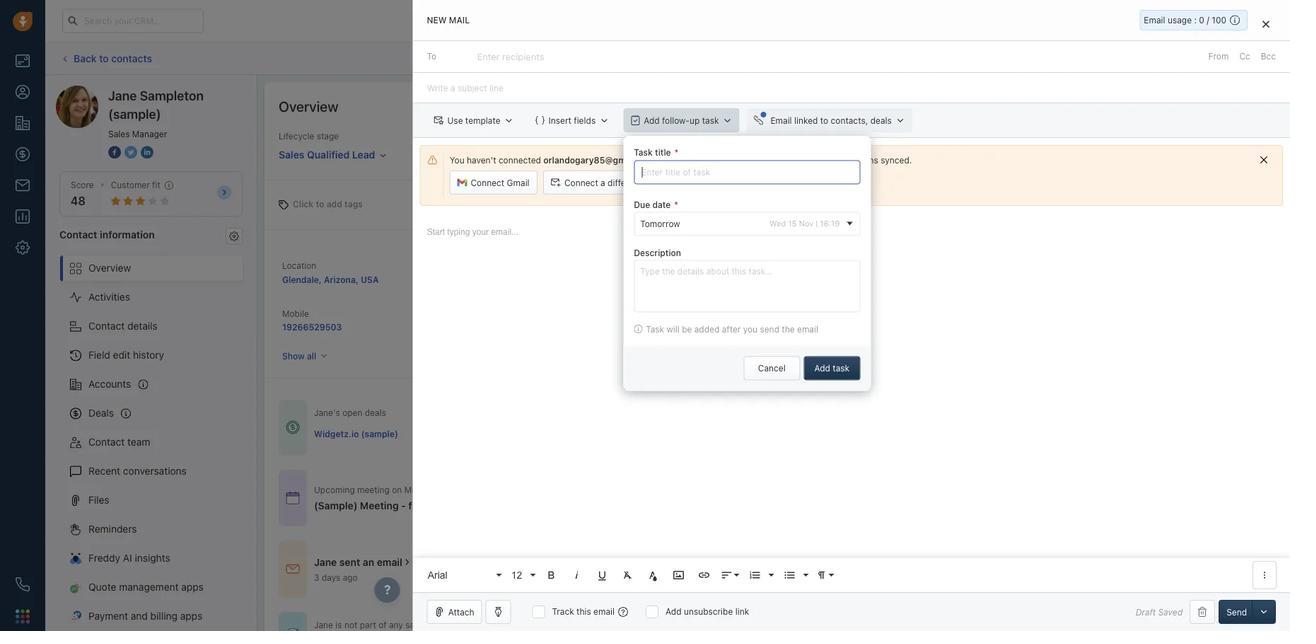Task type: describe. For each thing, give the bounding box(es) containing it.
link
[[736, 607, 750, 617]]

contacted link
[[562, 147, 703, 165]]

not
[[345, 620, 358, 630]]

mail
[[449, 15, 470, 25]]

19266529503
[[282, 322, 342, 332]]

use template
[[448, 115, 501, 125]]

new for new
[[486, 151, 504, 161]]

email linked to contacts, deals
[[771, 115, 892, 125]]

align image
[[721, 569, 734, 582]]

|
[[816, 219, 818, 228]]

meeting
[[357, 485, 390, 495]]

connect gmail button
[[450, 171, 538, 195]]

saved
[[1159, 607, 1183, 617]]

deal inside upcoming meeting on mon 13 nov, 2023 from 23:30 to wed 15 nov, 2023 at 00:00 (sample) meeting - final discussion about the deal
[[533, 500, 553, 512]]

upcoming
[[314, 485, 355, 495]]

upcoming meeting on mon 13 nov, 2023 from 23:30 to wed 15 nov, 2023 at 00:00 (sample) meeting - final discussion about the deal
[[314, 485, 646, 512]]

jane for jane is not part of any sales sequence.
[[314, 620, 333, 630]]

16:19
[[821, 219, 840, 228]]

email usage : 0 / 100
[[1145, 15, 1227, 25]]

be
[[682, 324, 692, 334]]

new mail
[[427, 15, 470, 25]]

contact for contact details
[[88, 320, 125, 332]]

text color image
[[647, 569, 660, 582]]

quote management apps
[[88, 581, 204, 593]]

you
[[450, 155, 465, 165]]

jane for jane sent an email 3 days ago
[[314, 556, 337, 568]]

crm.
[[685, 155, 706, 165]]

reminders
[[88, 523, 137, 535]]

13
[[424, 485, 434, 495]]

task inside dropdown button
[[703, 115, 719, 125]]

deals inside button
[[871, 115, 892, 125]]

due
[[634, 199, 651, 209]]

email linked to contacts, deals button
[[747, 108, 913, 132]]

description
[[634, 248, 682, 258]]

qualified inside qualified link
[[902, 151, 938, 161]]

phone element
[[8, 570, 37, 599]]

underline (⌘u) image
[[596, 569, 609, 582]]

keep
[[781, 155, 801, 165]]

show
[[282, 351, 305, 361]]

from
[[479, 485, 498, 495]]

1 vertical spatial task
[[833, 364, 850, 373]]

0 horizontal spatial conversations
[[123, 465, 187, 477]]

added
[[695, 324, 720, 334]]

haven't
[[467, 155, 496, 165]]

will
[[667, 324, 680, 334]]

lead
[[352, 149, 375, 160]]

management
[[119, 581, 179, 593]]

insert fields
[[549, 115, 596, 125]]

email inside connect a different email button
[[645, 178, 666, 188]]

task for task will be added after you send the email
[[646, 324, 665, 334]]

freddy ai insights
[[88, 552, 170, 564]]

to
[[427, 51, 437, 61]]

task for task title
[[634, 148, 653, 158]]

1 vertical spatial deals
[[365, 408, 386, 418]]

ordered list image
[[749, 569, 762, 582]]

task title
[[634, 148, 671, 158]]

customize overview
[[1182, 101, 1262, 111]]

history
[[133, 349, 164, 361]]

you haven't connected orlandogary85@gmail.com to the crm. connect it now to keep your conversations synced.
[[450, 155, 912, 165]]

12 inside created at 12 days ago
[[749, 322, 758, 332]]

usa
[[361, 275, 379, 285]]

connect for connect gmail
[[471, 178, 505, 188]]

sent
[[340, 556, 360, 568]]

email right created at 12 days ago
[[798, 324, 819, 334]]

connected
[[499, 155, 541, 165]]

Task title text field
[[634, 160, 861, 184]]

sales
[[406, 620, 426, 630]]

wed inside upcoming meeting on mon 13 nov, 2023 from 23:30 to wed 15 nov, 2023 at 00:00 (sample) meeting - final discussion about the deal
[[537, 485, 555, 495]]

is
[[336, 620, 342, 630]]

a
[[601, 178, 606, 188]]

janesampleton@gmail.com
[[749, 274, 861, 284]]

3
[[314, 573, 320, 583]]

to inside upcoming meeting on mon 13 nov, 2023 from 23:30 to wed 15 nov, 2023 at 00:00 (sample) meeting - final discussion about the deal
[[526, 485, 534, 495]]

contacts
[[111, 52, 152, 64]]

close image
[[1263, 20, 1270, 28]]

-
[[401, 500, 406, 512]]

emails
[[749, 259, 774, 269]]

click to add tags
[[293, 199, 363, 209]]

on
[[392, 485, 402, 495]]

1 vertical spatial apps
[[180, 610, 203, 622]]

jane's open deals
[[314, 408, 386, 418]]

of
[[379, 620, 387, 630]]

track this email
[[552, 607, 615, 617]]

contacted
[[616, 151, 658, 161]]

orlandogary85@gmail.com
[[544, 155, 656, 165]]

janesampleton@gmail.com link
[[749, 272, 861, 286]]

draft
[[1136, 607, 1157, 617]]

12 inside dropdown button
[[511, 570, 522, 581]]

unordered list image
[[784, 569, 797, 582]]

ai
[[123, 552, 132, 564]]

Write a subject line text field
[[413, 73, 1291, 103]]

days inside created at 12 days ago
[[760, 322, 780, 332]]

dialog containing arial
[[413, 0, 1291, 631]]

2 2023 from the left
[[589, 485, 610, 495]]

mng settings image
[[229, 231, 239, 241]]

email right this
[[594, 607, 615, 617]]

15 inside upcoming meeting on mon 13 nov, 2023 from 23:30 to wed 15 nov, 2023 at 00:00 (sample) meeting - final discussion about the deal
[[557, 485, 566, 495]]

from
[[1209, 51, 1230, 61]]

1 horizontal spatial overview
[[279, 98, 339, 114]]

back
[[74, 52, 97, 64]]

sequence.
[[429, 620, 470, 630]]

(sample) inside the jane sampleton (sample)
[[108, 106, 161, 121]]

add
[[327, 199, 342, 209]]

0 vertical spatial wed
[[770, 219, 787, 228]]

container_wx8msf4aqz5i3rn1 image for jane sent an email
[[286, 562, 300, 577]]

files
[[88, 494, 109, 506]]

your
[[803, 155, 821, 165]]

Type the details about this task… text field
[[634, 260, 861, 313]]

linkedin circled image
[[141, 144, 154, 160]]

usage
[[1168, 15, 1193, 25]]

insert link (⌘k) image
[[698, 569, 711, 582]]

information
[[100, 228, 155, 240]]

2 horizontal spatial connect
[[708, 155, 742, 165]]

ago inside created at 12 days ago
[[782, 322, 798, 332]]

deal inside button
[[1196, 53, 1213, 63]]

email for email usage : 0 / 100
[[1145, 15, 1166, 25]]

widgetz.io
[[314, 429, 359, 439]]

you
[[744, 324, 758, 334]]

Search your CRM... text field
[[62, 9, 204, 33]]

after
[[722, 324, 741, 334]]

activities
[[88, 291, 130, 303]]

mobile
[[282, 309, 309, 319]]

facebook circled image
[[108, 144, 121, 160]]

mon
[[405, 485, 422, 495]]



Task type: locate. For each thing, give the bounding box(es) containing it.
contacts,
[[831, 115, 869, 125]]

container_wx8msf4aqz5i3rn1 image left widgetz.io
[[286, 421, 300, 435]]

glendale,
[[282, 275, 322, 285]]

overview up activities
[[88, 262, 131, 274]]

0
[[1200, 15, 1205, 25]]

at inside created at 12 days ago
[[783, 309, 791, 319]]

lifecycle
[[279, 131, 314, 141]]

2 vertical spatial the
[[515, 500, 531, 512]]

score 48
[[71, 180, 94, 208]]

the left the crm.
[[669, 155, 682, 165]]

deal
[[1196, 53, 1213, 63], [533, 500, 553, 512]]

0 vertical spatial sales
[[108, 129, 130, 139]]

sales
[[108, 129, 130, 139], [279, 149, 305, 160]]

deal right about
[[533, 500, 553, 512]]

now
[[752, 155, 769, 165]]

0 horizontal spatial (sample)
[[108, 106, 161, 121]]

0 vertical spatial jane
[[108, 88, 137, 103]]

insert fields button
[[528, 108, 617, 132]]

wed
[[770, 219, 787, 228], [537, 485, 555, 495]]

contact down 48
[[59, 228, 97, 240]]

click
[[293, 199, 314, 209]]

1 vertical spatial the
[[782, 324, 795, 334]]

fields
[[574, 115, 596, 125]]

insert
[[549, 115, 572, 125]]

2 container_wx8msf4aqz5i3rn1 image from the top
[[286, 491, 300, 505]]

2 horizontal spatial the
[[782, 324, 795, 334]]

contact down activities
[[88, 320, 125, 332]]

ago right send on the bottom of page
[[782, 322, 798, 332]]

new for new mail
[[427, 15, 447, 25]]

container_wx8msf4aqz5i3rn1 image for upcoming meeting on mon 13 nov, 2023 from 23:30 to wed 15 nov, 2023 at 00:00
[[286, 491, 300, 505]]

sampleton
[[140, 88, 204, 103]]

0 vertical spatial conversations
[[823, 155, 879, 165]]

add left unsubscribe
[[666, 607, 682, 617]]

0 horizontal spatial deal
[[533, 500, 553, 512]]

add left from
[[1178, 53, 1194, 63]]

twitter circled image
[[125, 144, 137, 160]]

0 horizontal spatial 2023
[[456, 485, 477, 495]]

at left 00:00
[[612, 485, 620, 495]]

1 horizontal spatial 15
[[789, 219, 797, 228]]

sales qualified lead
[[279, 149, 375, 160]]

contact team
[[88, 436, 150, 448]]

12 left send on the bottom of page
[[749, 322, 758, 332]]

application containing arial
[[413, 213, 1291, 592]]

bold (⌘b) image
[[545, 569, 558, 582]]

add follow-up task
[[644, 115, 719, 125]]

dialog
[[413, 0, 1291, 631]]

1 vertical spatial task
[[646, 324, 665, 334]]

0 horizontal spatial sales
[[108, 129, 130, 139]]

task
[[634, 148, 653, 158], [646, 324, 665, 334]]

sales for sales manager
[[108, 129, 130, 139]]

new inside 'link'
[[486, 151, 504, 161]]

location
[[282, 260, 317, 270]]

deals right contacts,
[[871, 115, 892, 125]]

add inside button
[[1178, 53, 1194, 63]]

container_wx8msf4aqz5i3rn1 image left the 3
[[286, 562, 300, 577]]

to right contacted
[[659, 155, 667, 165]]

conversations down team
[[123, 465, 187, 477]]

cc
[[1240, 51, 1251, 61]]

1 horizontal spatial deals
[[871, 115, 892, 125]]

insights
[[135, 552, 170, 564]]

19266529503 link
[[282, 322, 342, 332]]

1 horizontal spatial conversations
[[823, 155, 879, 165]]

task left title
[[634, 148, 653, 158]]

0 horizontal spatial deals
[[365, 408, 386, 418]]

wed right 23:30
[[537, 485, 555, 495]]

(sample) up sales manager
[[108, 106, 161, 121]]

different
[[608, 178, 642, 188]]

0 vertical spatial apps
[[181, 581, 204, 593]]

1 horizontal spatial ago
[[782, 322, 798, 332]]

email inside button
[[771, 115, 793, 125]]

2023
[[456, 485, 477, 495], [589, 485, 610, 495]]

1 vertical spatial 12
[[511, 570, 522, 581]]

task right cancel button
[[833, 364, 850, 373]]

recent conversations
[[88, 465, 187, 477]]

cancel
[[759, 364, 786, 373]]

1 horizontal spatial email
[[1145, 15, 1166, 25]]

jane inside the jane sampleton (sample)
[[108, 88, 137, 103]]

0 horizontal spatial nov,
[[436, 485, 454, 495]]

0 horizontal spatial email
[[771, 115, 793, 125]]

new left mail on the left
[[427, 15, 447, 25]]

at right created at the right
[[783, 309, 791, 319]]

1 vertical spatial contact
[[88, 320, 125, 332]]

sales qualified lead link
[[279, 142, 387, 162]]

1 horizontal spatial 2023
[[589, 485, 610, 495]]

Enter recipients text field
[[477, 45, 548, 68]]

qualified link
[[845, 147, 987, 165]]

new link
[[420, 147, 562, 165]]

container_wx8msf4aqz5i3rn1 image for jane's open deals
[[286, 421, 300, 435]]

1 vertical spatial deal
[[533, 500, 553, 512]]

0 vertical spatial deals
[[871, 115, 892, 125]]

customer
[[111, 180, 150, 190]]

wed 15 nov | 16:19
[[770, 219, 840, 228]]

1 vertical spatial sales
[[279, 149, 305, 160]]

1 nov, from the left
[[436, 485, 454, 495]]

0 horizontal spatial new
[[427, 15, 447, 25]]

new up connect gmail button
[[486, 151, 504, 161]]

customize
[[1182, 101, 1224, 111]]

2 vertical spatial jane
[[314, 620, 333, 630]]

days inside jane sent an email 3 days ago
[[322, 573, 341, 583]]

1 horizontal spatial (sample)
[[361, 429, 398, 439]]

3 container_wx8msf4aqz5i3rn1 image from the top
[[286, 562, 300, 577]]

sales down lifecycle
[[279, 149, 305, 160]]

phone image
[[16, 578, 30, 592]]

1 horizontal spatial sales
[[279, 149, 305, 160]]

connect inside button
[[565, 178, 599, 188]]

connect
[[708, 155, 742, 165], [471, 178, 505, 188], [565, 178, 599, 188]]

meeting
[[360, 500, 399, 512]]

(sample)
[[108, 106, 161, 121], [361, 429, 398, 439]]

the right send on the bottom of page
[[782, 324, 795, 334]]

connect inside button
[[471, 178, 505, 188]]

email left usage
[[1145, 15, 1166, 25]]

deals
[[88, 407, 114, 419]]

0 vertical spatial email
[[1145, 15, 1166, 25]]

0 vertical spatial ago
[[782, 322, 798, 332]]

48 button
[[71, 194, 86, 208]]

lifecycle stage
[[279, 131, 339, 141]]

conversations right your
[[823, 155, 879, 165]]

to right 'linked'
[[821, 115, 829, 125]]

0 horizontal spatial days
[[322, 573, 341, 583]]

email for email linked to contacts, deals
[[771, 115, 793, 125]]

0 horizontal spatial at
[[612, 485, 620, 495]]

0 vertical spatial 15
[[789, 219, 797, 228]]

1 horizontal spatial days
[[760, 322, 780, 332]]

1 vertical spatial jane
[[314, 556, 337, 568]]

to right now
[[771, 155, 779, 165]]

jane left is
[[314, 620, 333, 630]]

4 container_wx8msf4aqz5i3rn1 image from the top
[[286, 628, 300, 631]]

15 left nov
[[789, 219, 797, 228]]

1 horizontal spatial qualified
[[902, 151, 938, 161]]

use template button
[[427, 108, 521, 132]]

container_wx8msf4aqz5i3rn1 image
[[286, 421, 300, 435], [286, 491, 300, 505], [286, 562, 300, 577], [286, 628, 300, 631]]

1 horizontal spatial nov,
[[569, 485, 586, 495]]

date
[[653, 199, 671, 209]]

2023 up discussion
[[456, 485, 477, 495]]

connect for connect a different email
[[565, 178, 599, 188]]

billing
[[151, 610, 178, 622]]

1 vertical spatial 15
[[557, 485, 566, 495]]

to left "add"
[[316, 199, 324, 209]]

0 vertical spatial overview
[[279, 98, 339, 114]]

0 horizontal spatial 12
[[511, 570, 522, 581]]

100
[[1213, 15, 1227, 25]]

sales up facebook circled icon
[[108, 129, 130, 139]]

1 container_wx8msf4aqz5i3rn1 image from the top
[[286, 421, 300, 435]]

1 vertical spatial wed
[[537, 485, 555, 495]]

about
[[485, 500, 513, 512]]

the
[[669, 155, 682, 165], [782, 324, 795, 334], [515, 500, 531, 512]]

overview
[[279, 98, 339, 114], [88, 262, 131, 274]]

0 vertical spatial at
[[783, 309, 791, 319]]

1 vertical spatial ago
[[343, 573, 358, 583]]

apps right management
[[181, 581, 204, 593]]

the down 23:30
[[515, 500, 531, 512]]

nov, right "13"
[[436, 485, 454, 495]]

email image
[[1151, 15, 1161, 27]]

fit
[[152, 180, 161, 190]]

0 vertical spatial 12
[[749, 322, 758, 332]]

contact information
[[59, 228, 155, 240]]

days right the 3
[[322, 573, 341, 583]]

email left 'linked'
[[771, 115, 793, 125]]

jane up the 3
[[314, 556, 337, 568]]

apps right billing
[[180, 610, 203, 622]]

0 horizontal spatial 15
[[557, 485, 566, 495]]

1 vertical spatial days
[[322, 573, 341, 583]]

email inside jane sent an email 3 days ago
[[377, 556, 403, 568]]

widgetz.io (sample)
[[314, 429, 398, 439]]

1 horizontal spatial new
[[486, 151, 504, 161]]

contact up recent
[[88, 436, 125, 448]]

1 vertical spatial new
[[486, 151, 504, 161]]

team
[[127, 436, 150, 448]]

the inside upcoming meeting on mon 13 nov, 2023 from 23:30 to wed 15 nov, 2023 at 00:00 (sample) meeting - final discussion about the deal
[[515, 500, 531, 512]]

tags
[[345, 199, 363, 209]]

arial button
[[423, 561, 504, 590]]

ago inside jane sent an email 3 days ago
[[343, 573, 358, 583]]

0 horizontal spatial qualified
[[307, 149, 350, 160]]

days down created at the right
[[760, 322, 780, 332]]

insert image (⌘p) image
[[673, 569, 686, 582]]

1 horizontal spatial wed
[[770, 219, 787, 228]]

1 vertical spatial (sample)
[[361, 429, 398, 439]]

part
[[360, 620, 376, 630]]

deals right open
[[365, 408, 386, 418]]

0 vertical spatial task
[[634, 148, 653, 158]]

glendale, arizona, usa link
[[282, 275, 379, 285]]

to right 23:30
[[526, 485, 534, 495]]

connect left it
[[708, 155, 742, 165]]

0 vertical spatial task
[[703, 115, 719, 125]]

score
[[71, 180, 94, 190]]

qualified inside 'sales qualified lead' link
[[307, 149, 350, 160]]

0 vertical spatial contact
[[59, 228, 97, 240]]

conversations
[[823, 155, 879, 165], [123, 465, 187, 477]]

email up due date
[[645, 178, 666, 188]]

customize overview button
[[1160, 96, 1270, 116]]

15 right 23:30
[[557, 485, 566, 495]]

more misc image
[[1259, 569, 1272, 582]]

new inside dialog
[[427, 15, 447, 25]]

1 2023 from the left
[[456, 485, 477, 495]]

italic (⌘i) image
[[571, 569, 584, 582]]

jane sampleton (sample)
[[108, 88, 204, 121]]

any
[[389, 620, 403, 630]]

jane for jane sampleton (sample)
[[108, 88, 137, 103]]

contact for contact team
[[88, 436, 125, 448]]

1 horizontal spatial connect
[[565, 178, 599, 188]]

synced.
[[881, 155, 912, 165]]

sales for sales qualified lead
[[279, 149, 305, 160]]

overview up lifecycle stage
[[279, 98, 339, 114]]

1 horizontal spatial task
[[833, 364, 850, 373]]

to right back
[[99, 52, 109, 64]]

2 nov, from the left
[[569, 485, 586, 495]]

(sample)
[[314, 500, 358, 512]]

status
[[420, 131, 446, 141]]

12 left bold (⌘b) icon
[[511, 570, 522, 581]]

nov, left 00:00
[[569, 485, 586, 495]]

2023 left 00:00
[[589, 485, 610, 495]]

add right cancel button
[[815, 364, 831, 373]]

00:00
[[622, 485, 646, 495]]

0 horizontal spatial task
[[703, 115, 719, 125]]

send
[[1227, 607, 1248, 617]]

0 horizontal spatial the
[[515, 500, 531, 512]]

0 horizontal spatial overview
[[88, 262, 131, 274]]

task left will
[[646, 324, 665, 334]]

container_wx8msf4aqz5i3rn1 image left upcoming
[[286, 491, 300, 505]]

1 horizontal spatial the
[[669, 155, 682, 165]]

add inside dropdown button
[[644, 115, 660, 125]]

follow-
[[663, 115, 690, 125]]

0 vertical spatial days
[[760, 322, 780, 332]]

track
[[552, 607, 574, 617]]

0 horizontal spatial wed
[[537, 485, 555, 495]]

quote
[[88, 581, 116, 593]]

interested
[[755, 151, 797, 161]]

email right an
[[377, 556, 403, 568]]

1 vertical spatial conversations
[[123, 465, 187, 477]]

application
[[413, 213, 1291, 592]]

edit
[[113, 349, 130, 361]]

1 vertical spatial overview
[[88, 262, 131, 274]]

12
[[749, 322, 758, 332], [511, 570, 522, 581]]

bcc
[[1262, 51, 1277, 61]]

(sample) down open
[[361, 429, 398, 439]]

0 vertical spatial (sample)
[[108, 106, 161, 121]]

jane is not part of any sales sequence.
[[314, 620, 470, 630]]

2 vertical spatial contact
[[88, 436, 125, 448]]

clear formatting image
[[622, 569, 635, 582]]

add follow-up task button
[[624, 108, 740, 132]]

0 vertical spatial the
[[669, 155, 682, 165]]

1 horizontal spatial deal
[[1196, 53, 1213, 63]]

wed left nov
[[770, 219, 787, 228]]

0 vertical spatial new
[[427, 15, 447, 25]]

contact for contact information
[[59, 228, 97, 240]]

task will be added after you send the email
[[646, 324, 819, 334]]

connect left a
[[565, 178, 599, 188]]

jane down contacts at the top of page
[[108, 88, 137, 103]]

add for add task
[[815, 364, 831, 373]]

at inside upcoming meeting on mon 13 nov, 2023 from 23:30 to wed 15 nov, 2023 at 00:00 (sample) meeting - final discussion about the deal
[[612, 485, 620, 495]]

connect down haven't
[[471, 178, 505, 188]]

0 horizontal spatial connect
[[471, 178, 505, 188]]

location glendale, arizona, usa
[[282, 260, 379, 285]]

0 vertical spatial deal
[[1196, 53, 1213, 63]]

freshworks switcher image
[[16, 610, 30, 624]]

deal down 0
[[1196, 53, 1213, 63]]

1 vertical spatial email
[[771, 115, 793, 125]]

apps
[[181, 581, 204, 593], [180, 610, 203, 622]]

add for add unsubscribe link
[[666, 607, 682, 617]]

back to contacts
[[74, 52, 152, 64]]

add for add deal
[[1178, 53, 1194, 63]]

0 horizontal spatial ago
[[343, 573, 358, 583]]

container_wx8msf4aqz5i3rn1 image left is
[[286, 628, 300, 631]]

1 horizontal spatial 12
[[749, 322, 758, 332]]

add follow-up task button
[[624, 108, 740, 132]]

back to contacts link
[[59, 47, 153, 69]]

task right up
[[703, 115, 719, 125]]

paragraph format image
[[816, 569, 829, 582]]

add for add follow-up task
[[644, 115, 660, 125]]

jane inside jane sent an email 3 days ago
[[314, 556, 337, 568]]

add left follow-
[[644, 115, 660, 125]]

1 vertical spatial at
[[612, 485, 620, 495]]

1 horizontal spatial at
[[783, 309, 791, 319]]

jane's
[[314, 408, 340, 418]]

to inside button
[[821, 115, 829, 125]]

ago down sent
[[343, 573, 358, 583]]

email
[[1145, 15, 1166, 25], [771, 115, 793, 125]]

jane sent an email 3 days ago
[[314, 556, 403, 583]]

use
[[448, 115, 463, 125]]



Task type: vqa. For each thing, say whether or not it's contained in the screenshot.
Add follow-up task
yes



